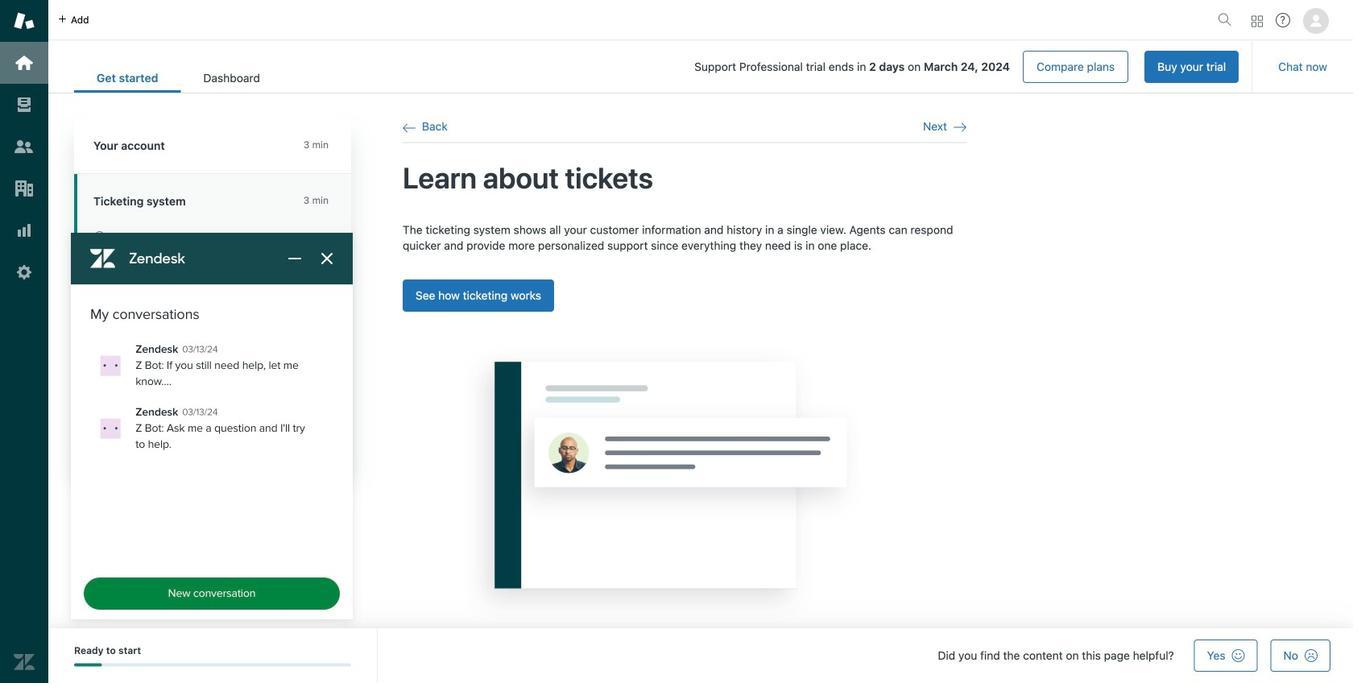 Task type: locate. For each thing, give the bounding box(es) containing it.
reporting image
[[14, 220, 35, 241]]

progress bar
[[74, 663, 351, 666]]

zendesk products image
[[1252, 16, 1263, 27]]

3 heading from the top
[[74, 353, 351, 408]]

zendesk image
[[14, 652, 35, 673]]

zendesk support image
[[14, 10, 35, 31]]

tab
[[181, 63, 283, 93]]

heading
[[74, 118, 351, 174], [74, 297, 351, 353], [74, 353, 351, 408], [74, 408, 351, 467]]

admin image
[[14, 262, 35, 283]]

March 24, 2024 text field
[[924, 60, 1010, 73]]

views image
[[14, 94, 35, 115]]

tab list
[[74, 63, 283, 93]]

1 heading from the top
[[74, 118, 351, 174]]

main element
[[0, 0, 48, 683]]

organizations image
[[14, 178, 35, 199]]



Task type: describe. For each thing, give the bounding box(es) containing it.
get help image
[[1276, 13, 1290, 27]]

2 heading from the top
[[74, 297, 351, 353]]

customers image
[[14, 136, 35, 157]]

get started image
[[14, 52, 35, 73]]

4 heading from the top
[[74, 408, 351, 467]]



Task type: vqa. For each thing, say whether or not it's contained in the screenshot.
heading
yes



